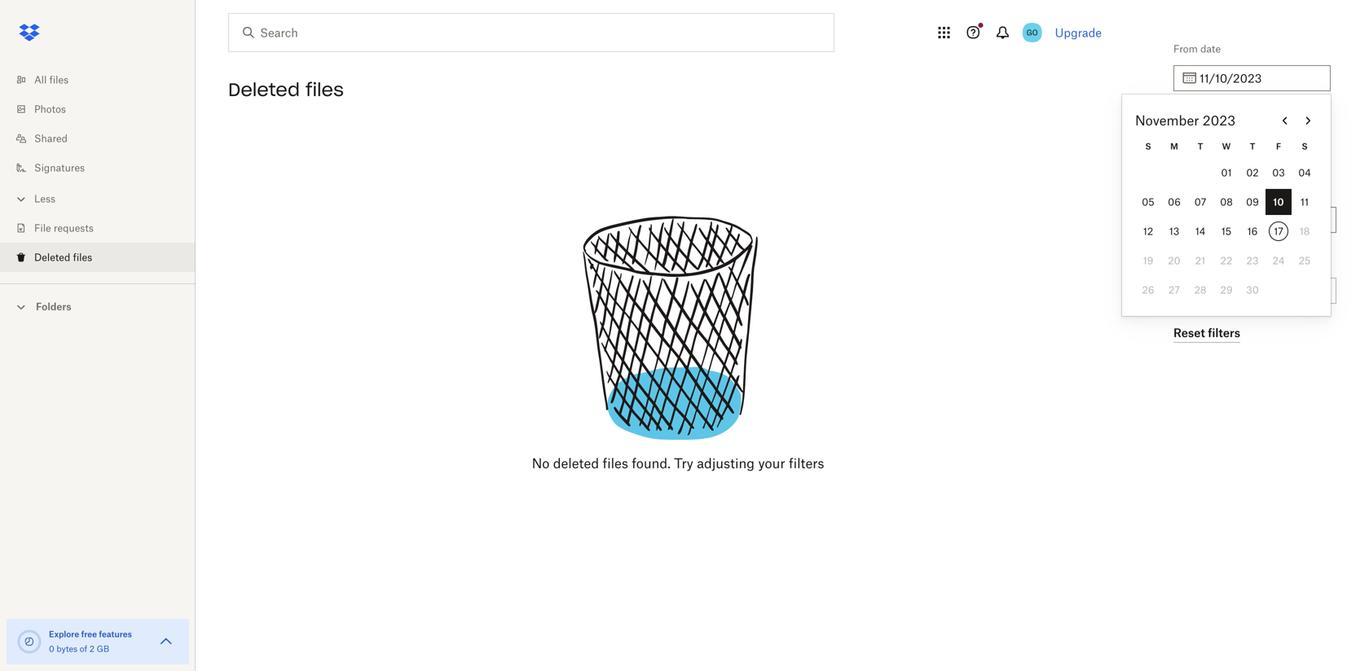Task type: vqa. For each thing, say whether or not it's contained in the screenshot.
'Less' image at the left top of page
yes



Task type: locate. For each thing, give the bounding box(es) containing it.
deleted inside list item
[[34, 251, 70, 264]]

30
[[1246, 284, 1259, 296]]

0 vertical spatial deleted
[[228, 78, 300, 101]]

07 button
[[1187, 189, 1213, 215]]

15
[[1221, 225, 1232, 238]]

1 vertical spatial deleted files
[[34, 251, 92, 264]]

18 button
[[1292, 218, 1318, 244]]

To date text field
[[1200, 140, 1321, 158]]

filters
[[789, 456, 824, 471]]

22 button
[[1213, 248, 1239, 274]]

0 horizontal spatial t
[[1198, 141, 1203, 152]]

01
[[1221, 167, 1232, 179]]

dropbox image
[[13, 16, 46, 49]]

shared
[[34, 132, 68, 145]]

1 horizontal spatial s
[[1302, 141, 1308, 152]]

less
[[34, 193, 55, 205]]

your
[[758, 456, 785, 471]]

1 horizontal spatial t
[[1250, 141, 1255, 152]]

files
[[49, 74, 69, 86], [306, 78, 344, 101], [73, 251, 92, 264], [603, 456, 628, 471]]

date right to
[[1187, 114, 1208, 126]]

19 button
[[1135, 248, 1161, 274]]

folder
[[1185, 255, 1212, 268]]

s left m
[[1145, 141, 1151, 152]]

24 button
[[1266, 248, 1292, 274]]

2 horizontal spatial deleted
[[1173, 185, 1210, 197]]

25
[[1299, 255, 1311, 267]]

no
[[532, 456, 550, 471]]

30 button
[[1239, 277, 1266, 303]]

25 button
[[1292, 248, 1318, 274]]

16
[[1247, 225, 1258, 238]]

06
[[1168, 196, 1181, 208]]

s right f
[[1302, 141, 1308, 152]]

signatures link
[[13, 153, 196, 183]]

list
[[0, 55, 196, 284]]

22
[[1220, 255, 1232, 267]]

21 button
[[1187, 248, 1213, 274]]

explore
[[49, 629, 79, 640]]

0 vertical spatial date
[[1200, 43, 1221, 55]]

20 button
[[1161, 248, 1187, 274]]

shared link
[[13, 124, 196, 153]]

of
[[80, 644, 87, 654]]

17
[[1274, 225, 1283, 238]]

02
[[1246, 167, 1259, 179]]

03 button
[[1266, 160, 1292, 186]]

11 button
[[1292, 189, 1318, 215]]

t left w
[[1198, 141, 1203, 152]]

1 horizontal spatial deleted
[[228, 78, 300, 101]]

t left f
[[1250, 141, 1255, 152]]

date right 'from'
[[1200, 43, 1221, 55]]

05
[[1142, 196, 1154, 208]]

0 horizontal spatial s
[[1145, 141, 1151, 152]]

to date
[[1173, 114, 1208, 126]]

signatures
[[34, 162, 85, 174]]

deleted files
[[228, 78, 344, 101], [34, 251, 92, 264]]

04
[[1298, 167, 1311, 179]]

all files link
[[13, 65, 196, 95]]

deleted
[[228, 78, 300, 101], [1173, 185, 1210, 197], [34, 251, 70, 264]]

less image
[[13, 191, 29, 207]]

from date
[[1173, 43, 1221, 55]]

2 vertical spatial deleted
[[34, 251, 70, 264]]

1 s from the left
[[1145, 141, 1151, 152]]

bytes
[[57, 644, 77, 654]]

0 vertical spatial deleted files
[[228, 78, 344, 101]]

1 vertical spatial deleted
[[1173, 185, 1210, 197]]

06 button
[[1161, 189, 1187, 215]]

1 vertical spatial date
[[1187, 114, 1208, 126]]

03
[[1272, 167, 1285, 179]]

t
[[1198, 141, 1203, 152], [1250, 141, 1255, 152]]

08
[[1220, 196, 1233, 208]]

2023
[[1203, 112, 1235, 128]]

0 horizontal spatial deleted
[[34, 251, 70, 264]]

deleted by
[[1173, 185, 1223, 197]]

files inside list item
[[73, 251, 92, 264]]

24
[[1273, 255, 1285, 267]]

05 button
[[1135, 189, 1161, 215]]

quota usage element
[[16, 629, 42, 655]]

0 horizontal spatial deleted files
[[34, 251, 92, 264]]

16 button
[[1239, 218, 1266, 244]]

10
[[1273, 196, 1284, 208]]

10 button
[[1266, 189, 1292, 215]]

29 button
[[1213, 277, 1239, 303]]

f
[[1276, 141, 1281, 152]]

01 button
[[1213, 160, 1239, 186]]

23 button
[[1239, 248, 1266, 274]]

26 button
[[1135, 277, 1161, 303]]

1 horizontal spatial deleted files
[[228, 78, 344, 101]]

14 button
[[1187, 218, 1213, 244]]

upgrade link
[[1055, 26, 1102, 40]]



Task type: describe. For each thing, give the bounding box(es) containing it.
12 button
[[1135, 218, 1161, 244]]

28
[[1194, 284, 1206, 296]]

2 s from the left
[[1302, 141, 1308, 152]]

in
[[1173, 255, 1182, 268]]

2 t from the left
[[1250, 141, 1255, 152]]

29
[[1220, 284, 1233, 296]]

26
[[1142, 284, 1154, 296]]

features
[[99, 629, 132, 640]]

deleted files list item
[[0, 243, 196, 272]]

file
[[34, 222, 51, 234]]

0
[[49, 644, 54, 654]]

in folder
[[1173, 255, 1212, 268]]

18
[[1300, 225, 1310, 238]]

photos link
[[13, 95, 196, 124]]

13 button
[[1161, 218, 1187, 244]]

november 2023
[[1135, 112, 1235, 128]]

to
[[1173, 114, 1185, 126]]

all files
[[34, 74, 69, 86]]

file requests
[[34, 222, 94, 234]]

folders button
[[0, 294, 196, 318]]

17 button
[[1266, 218, 1292, 244]]

11
[[1300, 196, 1309, 208]]

explore free features 0 bytes of 2 gb
[[49, 629, 132, 654]]

free
[[81, 629, 97, 640]]

1 t from the left
[[1198, 141, 1203, 152]]

all
[[34, 74, 47, 86]]

from
[[1173, 43, 1198, 55]]

09 button
[[1239, 189, 1266, 215]]

28 button
[[1187, 277, 1213, 303]]

date for from date
[[1200, 43, 1221, 55]]

folders
[[36, 301, 71, 313]]

found.
[[632, 456, 671, 471]]

requests
[[54, 222, 94, 234]]

23
[[1246, 255, 1259, 267]]

by
[[1212, 185, 1223, 197]]

deleted files link
[[13, 243, 196, 272]]

14
[[1195, 225, 1205, 238]]

adjusting
[[697, 456, 755, 471]]

27
[[1169, 284, 1180, 296]]

w
[[1222, 141, 1231, 152]]

09
[[1246, 196, 1259, 208]]

20
[[1168, 255, 1181, 267]]

2
[[89, 644, 94, 654]]

08 button
[[1213, 189, 1239, 215]]

date for to date
[[1187, 114, 1208, 126]]

list containing all files
[[0, 55, 196, 284]]

no deleted files found. try adjusting your filters
[[532, 456, 824, 471]]

04 button
[[1292, 160, 1318, 186]]

21
[[1195, 255, 1205, 267]]

photos
[[34, 103, 66, 115]]

gb
[[97, 644, 109, 654]]

file requests link
[[13, 213, 196, 243]]

27 button
[[1161, 277, 1187, 303]]

12
[[1143, 225, 1153, 238]]

19
[[1143, 255, 1153, 267]]

deleted files inside list item
[[34, 251, 92, 264]]

try
[[674, 456, 693, 471]]

13
[[1169, 225, 1179, 238]]

From date text field
[[1200, 69, 1321, 87]]

upgrade
[[1055, 26, 1102, 40]]

deleted
[[553, 456, 599, 471]]

november
[[1135, 112, 1199, 128]]

07
[[1194, 196, 1206, 208]]

m
[[1170, 141, 1178, 152]]



